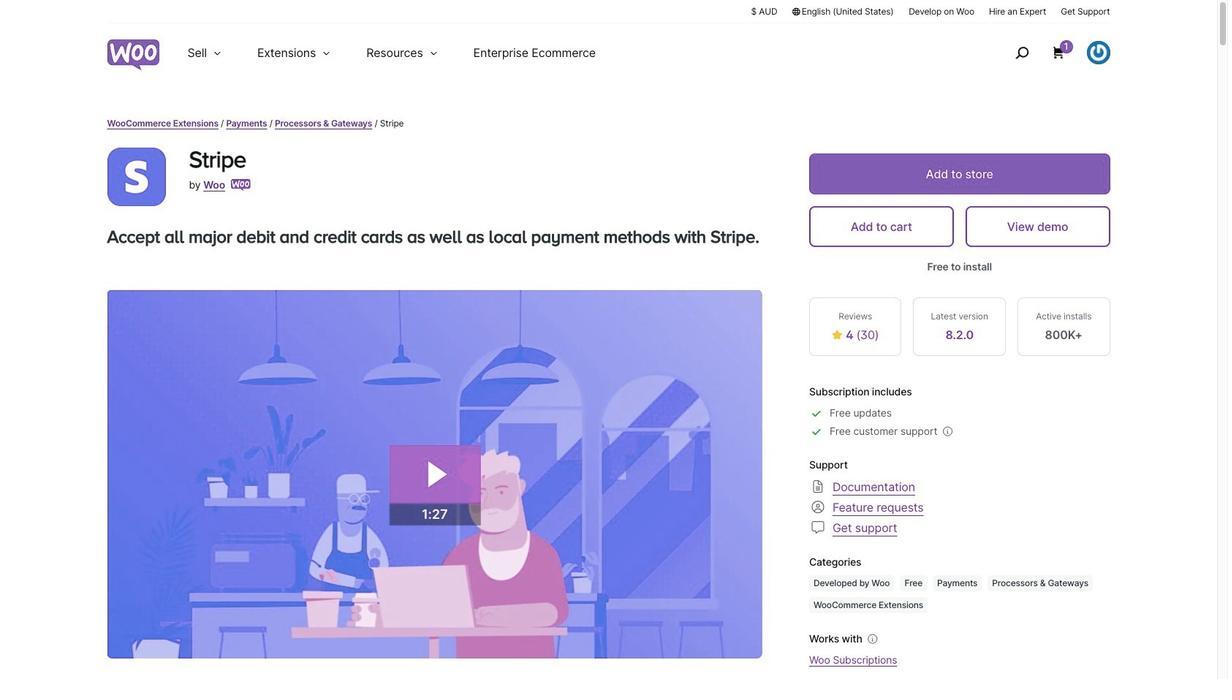 Task type: locate. For each thing, give the bounding box(es) containing it.
message image
[[810, 519, 827, 537]]

file lines image
[[810, 478, 827, 496]]

circle user image
[[810, 499, 827, 516]]

breadcrumb element
[[107, 117, 1111, 130]]



Task type: describe. For each thing, give the bounding box(es) containing it.
product icon image
[[107, 148, 166, 206]]

open account menu image
[[1087, 41, 1111, 64]]

search image
[[1011, 41, 1034, 64]]

developed by woocommerce image
[[231, 179, 251, 191]]

circle info image
[[866, 632, 881, 647]]

service navigation menu element
[[984, 29, 1111, 76]]



Task type: vqa. For each thing, say whether or not it's contained in the screenshot.
CIRCLE USER IMAGE
yes



